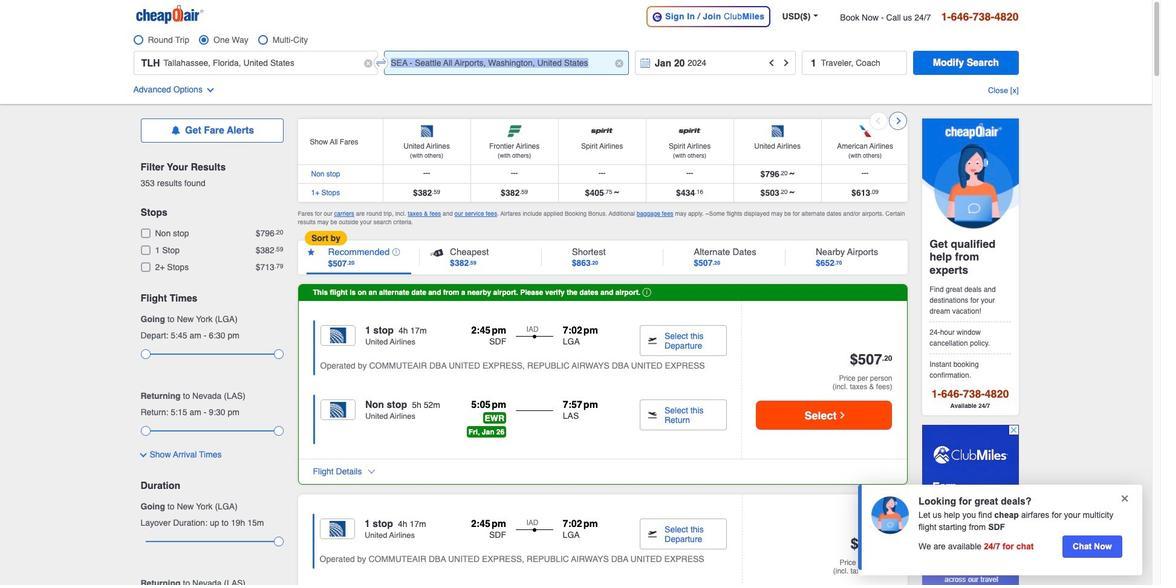 Task type: vqa. For each thing, say whether or not it's contained in the screenshot.
Airlines - United Airlines Logo
yes



Task type: describe. For each thing, give the bounding box(es) containing it.
stops filters-list element
[[141, 229, 283, 274]]

going to new york (lga) element
[[141, 315, 283, 325]]

stops filter element
[[141, 208, 283, 219]]

Where to? SEA - Seattle All Airports, Washington, United States field
[[384, 51, 629, 75]]

united airlines image for departure date: saturday, january 20 at, 2:45pm. depart from: louisville sdf element associated with second arrival date: saturday, january 20 at, 7:02pm. arrival to: new york laguardia lga element from the bottom
[[320, 325, 356, 346]]

united airlines image for departure date: friday, january 26 at, 5:05pm. depart from: newark liberty ewr element
[[320, 400, 356, 421]]

returning to nevada (las) element
[[141, 391, 283, 402]]

airlines - frontier airlines logo image
[[501, 123, 528, 139]]

Departure Date text field
[[635, 51, 796, 75]]

departure date: saturday, january 20 at, 2:45pm. depart from: louisville sdf element for second arrival date: saturday, january 20 at, 7:02pm. arrival to: new york laguardia lga element from the bottom
[[454, 325, 507, 348]]

advertisement element
[[922, 426, 1019, 586]]

filter your results353results found element
[[141, 162, 283, 174]]

arrival date: friday, january 26 at, 7:57pm. arrival to: las vegas harry reid intl. airport las element
[[563, 400, 616, 440]]

2 arrival date: saturday, january 20 at, 7:02pm. arrival to: new york laguardia lga element from the top
[[563, 519, 616, 541]]

traveler element
[[802, 51, 908, 75]]

airlines - american airlines logo image
[[852, 123, 879, 139]]



Task type: locate. For each thing, give the bounding box(es) containing it.
departure date: saturday, january 20 at, 2:45pm. depart from: louisville sdf element for 1st arrival date: saturday, january 20 at, 7:02pm. arrival to: new york laguardia lga element from the bottom
[[454, 519, 506, 541]]

1 vertical spatial arrival date: saturday, january 20 at, 7:02pm. arrival to: new york laguardia lga element
[[563, 519, 616, 541]]

united airlines image inside "element"
[[320, 400, 356, 421]]

departure date: friday, january 26 at, 5:05pm. depart from: newark liberty ewr element
[[454, 400, 507, 440]]

arrival date: saturday, january 20 at, 7:02pm. arrival to: new york laguardia lga element
[[563, 325, 616, 348], [563, 519, 616, 541]]

0 vertical spatial united airlines non stop, travel time 4h 17m element
[[320, 325, 430, 356]]

united airlines image for departure date: saturday, january 20 at, 2:45pm. depart from: louisville sdf element for 1st arrival date: saturday, january 20 at, 7:02pm. arrival to: new york laguardia lga element from the bottom
[[320, 519, 355, 540]]

1 vertical spatial united airlines non stop, travel time 4h 17m element
[[320, 519, 429, 550]]

agent_icon image
[[872, 496, 909, 535]]

0 vertical spatial arrival date: saturday, january 20 at, 7:02pm. arrival to: new york laguardia lga element
[[563, 325, 616, 348]]

0 horizontal spatial airlines - spirit airlines logo image
[[589, 123, 616, 139]]

1 vertical spatial departure date: saturday, january 20 at, 2:45pm. depart from: louisville sdf element
[[454, 519, 506, 541]]

united airlines image
[[320, 325, 356, 346], [320, 400, 356, 421], [320, 519, 355, 540]]

clubmilelogo image
[[652, 12, 663, 22]]

2 airlines - united airlines logo image from the left
[[764, 123, 791, 139]]

Where from? TLH - Tallahassee, Florida, United States field
[[133, 51, 378, 75]]

2 vertical spatial united airlines image
[[320, 519, 355, 540]]

1 arrival date: saturday, january 20 at, 7:02pm. arrival to: new york laguardia lga element from the top
[[563, 325, 616, 348]]

duration element
[[141, 481, 283, 492]]

0 vertical spatial departure date: saturday, january 20 at, 2:45pm. depart from: louisville sdf element
[[454, 325, 507, 348]]

1 horizontal spatial airlines - united airlines logo image
[[764, 123, 791, 139]]

1 airlines - united airlines logo image from the left
[[414, 123, 440, 139]]

1 vertical spatial united airlines image
[[320, 400, 356, 421]]

united airlines non stop, travel time 5h 52m element
[[320, 400, 440, 440]]

Selected 1 traveler with Coach Class field
[[802, 51, 908, 75]]

cross_icon image
[[1119, 493, 1131, 505]]

0 horizontal spatial airlines - united airlines logo image
[[414, 123, 440, 139]]

departure date: saturday, january 20 at, 2:45pm. depart from: louisville sdf element
[[454, 325, 507, 348], [454, 519, 506, 541]]

1 airlines - spirit airlines logo image from the left
[[589, 123, 616, 139]]

None button
[[914, 51, 1019, 75]]

2 airlines - spirit airlines logo image from the left
[[677, 123, 703, 139]]

airlines - united airlines logo image
[[414, 123, 440, 139], [764, 123, 791, 139]]

airlines - spirit airlines logo image
[[589, 123, 616, 139], [677, 123, 703, 139]]

united airlines non stop, travel time 4h 17m element for departure date: saturday, january 20 at, 2:45pm. depart from: louisville sdf element for 1st arrival date: saturday, january 20 at, 7:02pm. arrival to: new york laguardia lga element from the bottom
[[320, 519, 429, 550]]

0 vertical spatial united airlines image
[[320, 325, 356, 346]]

1 horizontal spatial airlines - spirit airlines logo image
[[677, 123, 703, 139]]

united airlines non stop, travel time 4h 17m element for departure date: saturday, january 20 at, 2:45pm. depart from: louisville sdf element associated with second arrival date: saturday, january 20 at, 7:02pm. arrival to: new york laguardia lga element from the bottom
[[320, 325, 430, 356]]

united airlines non stop, travel time 4h 17m element
[[320, 325, 430, 356], [320, 519, 429, 550]]

flight timesfilter element
[[141, 293, 283, 305]]



